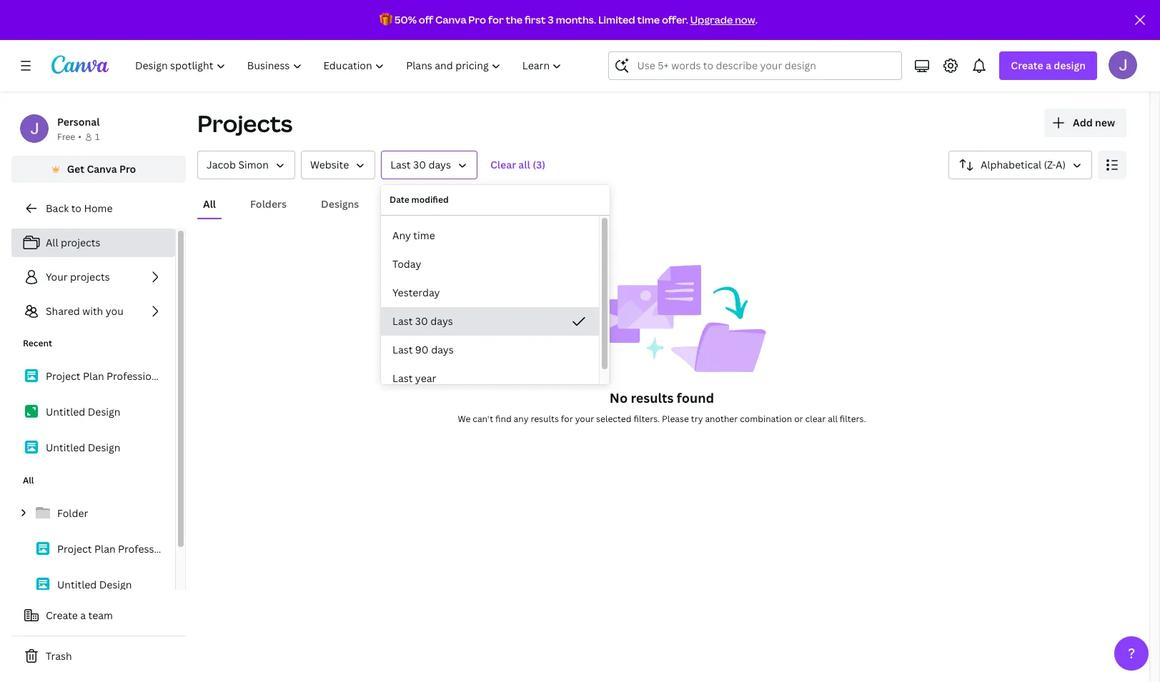 Task type: vqa. For each thing, say whether or not it's contained in the screenshot.
Days to the middle
yes



Task type: locate. For each thing, give the bounding box(es) containing it.
now
[[735, 13, 755, 26]]

0 horizontal spatial results
[[531, 413, 559, 425]]

all inside button
[[203, 197, 216, 211]]

yesterday
[[392, 286, 440, 300]]

untitled design link for list containing untitled design
[[11, 433, 175, 463]]

all right clear on the bottom right
[[828, 413, 838, 425]]

a left design
[[1046, 59, 1052, 72]]

pro left the
[[469, 13, 486, 26]]

last down yesterday
[[392, 315, 413, 328]]

list containing all projects
[[11, 229, 175, 326]]

clear all (3) link
[[483, 151, 553, 179]]

all inside list
[[46, 236, 58, 250]]

0 horizontal spatial time
[[413, 229, 435, 242]]

list box
[[381, 222, 599, 393]]

any time button
[[381, 222, 599, 250]]

get canva pro button
[[11, 156, 186, 183]]

0 vertical spatial design
[[88, 405, 120, 419]]

a left "team"
[[80, 609, 86, 623]]

create left design
[[1011, 59, 1044, 72]]

2 vertical spatial list
[[11, 499, 175, 636]]

any time
[[392, 229, 435, 242]]

list
[[11, 229, 175, 326], [11, 362, 175, 463], [11, 499, 175, 636]]

30 up "90" at the left of the page
[[415, 315, 428, 328]]

canva right get
[[87, 162, 117, 176]]

2 untitled design link from the top
[[11, 433, 175, 463]]

last 30 days up last 90 days
[[392, 315, 453, 328]]

all
[[519, 158, 530, 172], [828, 413, 838, 425]]

last year
[[392, 372, 436, 385]]

0 horizontal spatial for
[[488, 13, 504, 26]]

30 inside last 30 days button
[[413, 158, 426, 172]]

1 horizontal spatial all
[[46, 236, 58, 250]]

create inside button
[[46, 609, 78, 623]]

top level navigation element
[[126, 51, 574, 80]]

a
[[1046, 59, 1052, 72], [80, 609, 86, 623]]

projects right your
[[70, 270, 110, 284]]

all for all button
[[203, 197, 216, 211]]

1 horizontal spatial filters.
[[840, 413, 866, 425]]

1 horizontal spatial all
[[828, 413, 838, 425]]

1 vertical spatial a
[[80, 609, 86, 623]]

free •
[[57, 131, 81, 143]]

canva right off
[[435, 13, 466, 26]]

designs button
[[315, 191, 365, 218]]

another
[[705, 413, 738, 425]]

1 horizontal spatial a
[[1046, 59, 1052, 72]]

pro
[[469, 13, 486, 26], [119, 162, 136, 176]]

filters.
[[634, 413, 660, 425], [840, 413, 866, 425]]

create left "team"
[[46, 609, 78, 623]]

1 vertical spatial projects
[[70, 270, 110, 284]]

1 vertical spatial all
[[828, 413, 838, 425]]

0 vertical spatial untitled
[[46, 405, 85, 419]]

last 90 days option
[[381, 336, 599, 365]]

last year option
[[381, 365, 599, 393]]

0 horizontal spatial canva
[[87, 162, 117, 176]]

a inside dropdown button
[[1046, 59, 1052, 72]]

2 vertical spatial untitled design link
[[11, 570, 175, 601]]

yesterday button
[[381, 279, 599, 307]]

last 30 days inside button
[[392, 315, 453, 328]]

all
[[203, 197, 216, 211], [46, 236, 58, 250], [23, 475, 34, 487]]

days up last 90 days
[[431, 315, 453, 328]]

all inside clear all (3) link
[[519, 158, 530, 172]]

filters. right clear on the bottom right
[[840, 413, 866, 425]]

last left "90" at the left of the page
[[392, 343, 413, 357]]

filters. left please
[[634, 413, 660, 425]]

list containing untitled design
[[11, 362, 175, 463]]

1 horizontal spatial create
[[1011, 59, 1044, 72]]

find
[[495, 413, 512, 425]]

days inside button
[[429, 158, 451, 172]]

add new
[[1073, 116, 1115, 129]]

1 vertical spatial create
[[46, 609, 78, 623]]

all inside 'no results found we can't find any results for your selected filters. please try another combination or clear all filters.'
[[828, 413, 838, 425]]

list box containing any time
[[381, 222, 599, 393]]

1 vertical spatial list
[[11, 362, 175, 463]]

create
[[1011, 59, 1044, 72], [46, 609, 78, 623]]

team
[[88, 609, 113, 623]]

for left your at bottom
[[561, 413, 573, 425]]

0 vertical spatial list
[[11, 229, 175, 326]]

today option
[[381, 250, 599, 279]]

0 vertical spatial time
[[637, 13, 660, 26]]

0 vertical spatial create
[[1011, 59, 1044, 72]]

time
[[637, 13, 660, 26], [413, 229, 435, 242]]

images button
[[388, 191, 434, 218]]

1 vertical spatial 30
[[415, 315, 428, 328]]

1 vertical spatial untitled
[[46, 441, 85, 455]]

the
[[506, 13, 523, 26]]

3 untitled design link from the top
[[11, 570, 175, 601]]

0 horizontal spatial all
[[23, 475, 34, 487]]

Owner button
[[197, 151, 295, 179]]

last left the year
[[392, 372, 413, 385]]

0 vertical spatial 30
[[413, 158, 426, 172]]

1 list from the top
[[11, 229, 175, 326]]

back
[[46, 202, 69, 215]]

a inside button
[[80, 609, 86, 623]]

create for create a design
[[1011, 59, 1044, 72]]

back to home
[[46, 202, 113, 215]]

0 horizontal spatial a
[[80, 609, 86, 623]]

1 untitled design link from the top
[[11, 397, 175, 428]]

pro inside button
[[119, 162, 136, 176]]

0 vertical spatial for
[[488, 13, 504, 26]]

all left (3)
[[519, 158, 530, 172]]

year
[[415, 372, 436, 385]]

jacob simon image
[[1109, 51, 1137, 79]]

1 vertical spatial canva
[[87, 162, 117, 176]]

0 vertical spatial canva
[[435, 13, 466, 26]]

0 vertical spatial untitled design link
[[11, 397, 175, 428]]

alphabetical (z-a)
[[981, 158, 1066, 172]]

modified
[[411, 194, 449, 206]]

0 vertical spatial all
[[203, 197, 216, 211]]

canva
[[435, 13, 466, 26], [87, 162, 117, 176]]

back to home link
[[11, 194, 186, 223]]

projects inside "link"
[[70, 270, 110, 284]]

untitled for untitled design "link" associated with list containing untitled design
[[46, 441, 85, 455]]

3 list from the top
[[11, 499, 175, 636]]

pro up back to home link
[[119, 162, 136, 176]]

your
[[575, 413, 594, 425]]

days up "modified"
[[429, 158, 451, 172]]

create for create a team
[[46, 609, 78, 623]]

2 list from the top
[[11, 362, 175, 463]]

untitled design
[[46, 405, 120, 419], [46, 441, 120, 455], [57, 578, 132, 592]]

2 horizontal spatial all
[[203, 197, 216, 211]]

any time option
[[381, 222, 599, 250]]

last 30 days option
[[381, 307, 599, 336]]

all for all projects
[[46, 236, 58, 250]]

1 horizontal spatial for
[[561, 413, 573, 425]]

Category button
[[301, 151, 375, 179]]

.
[[755, 13, 758, 26]]

0 horizontal spatial pro
[[119, 162, 136, 176]]

results right any
[[531, 413, 559, 425]]

shared
[[46, 305, 80, 318]]

trash link
[[11, 643, 186, 671]]

0 vertical spatial all
[[519, 158, 530, 172]]

1 horizontal spatial results
[[631, 390, 674, 407]]

1 vertical spatial for
[[561, 413, 573, 425]]

2 vertical spatial design
[[99, 578, 132, 592]]

2 vertical spatial days
[[431, 343, 454, 357]]

untitled design link
[[11, 397, 175, 428], [11, 433, 175, 463], [11, 570, 175, 601]]

time right any
[[413, 229, 435, 242]]

None search field
[[609, 51, 902, 80]]

0 horizontal spatial create
[[46, 609, 78, 623]]

1 vertical spatial untitled design link
[[11, 433, 175, 463]]

get
[[67, 162, 84, 176]]

1 horizontal spatial pro
[[469, 13, 486, 26]]

2 vertical spatial untitled design
[[57, 578, 132, 592]]

1 vertical spatial untitled design
[[46, 441, 120, 455]]

home
[[84, 202, 113, 215]]

30
[[413, 158, 426, 172], [415, 315, 428, 328]]

create a team button
[[11, 602, 186, 631]]

0 vertical spatial a
[[1046, 59, 1052, 72]]

to
[[71, 202, 81, 215]]

1 horizontal spatial canva
[[435, 13, 466, 26]]

projects for all projects
[[61, 236, 100, 250]]

with
[[82, 305, 103, 318]]

create inside dropdown button
[[1011, 59, 1044, 72]]

a for team
[[80, 609, 86, 623]]

yesterday option
[[381, 279, 599, 307]]

0 horizontal spatial filters.
[[634, 413, 660, 425]]

0 horizontal spatial all
[[519, 158, 530, 172]]

1 vertical spatial pro
[[119, 162, 136, 176]]

30 up date modified
[[413, 158, 426, 172]]

last for last year button
[[392, 372, 413, 385]]

days right "90" at the left of the page
[[431, 343, 454, 357]]

add new button
[[1044, 109, 1127, 137]]

0 vertical spatial last 30 days
[[390, 158, 451, 172]]

1 vertical spatial last 30 days
[[392, 315, 453, 328]]

last inside button
[[390, 158, 411, 172]]

last
[[390, 158, 411, 172], [392, 315, 413, 328], [392, 343, 413, 357], [392, 372, 413, 385]]

3
[[548, 13, 554, 26]]

last 30 days up date modified
[[390, 158, 451, 172]]

1 vertical spatial all
[[46, 236, 58, 250]]

2 vertical spatial untitled
[[57, 578, 97, 592]]

last 30 days
[[390, 158, 451, 172], [392, 315, 453, 328]]

results up please
[[631, 390, 674, 407]]

clear
[[805, 413, 826, 425]]

last up date
[[390, 158, 411, 172]]

0 vertical spatial projects
[[61, 236, 100, 250]]

folder
[[57, 507, 88, 520]]

last 30 days inside button
[[390, 158, 451, 172]]

projects down back to home
[[61, 236, 100, 250]]

time left offer.
[[637, 13, 660, 26]]

all button
[[197, 191, 222, 218]]

your projects link
[[11, 263, 175, 292]]

1 vertical spatial time
[[413, 229, 435, 242]]

0 vertical spatial days
[[429, 158, 451, 172]]

recent
[[23, 337, 52, 350]]

for left the
[[488, 13, 504, 26]]



Task type: describe. For each thing, give the bounding box(es) containing it.
today button
[[381, 250, 599, 279]]

trash
[[46, 650, 72, 663]]

found
[[677, 390, 714, 407]]

we
[[458, 413, 471, 425]]

images
[[393, 197, 428, 211]]

canva inside button
[[87, 162, 117, 176]]

50%
[[395, 13, 417, 26]]

designs
[[321, 197, 359, 211]]

folders button
[[245, 191, 292, 218]]

untitled for first untitled design "link"
[[46, 405, 85, 419]]

a)
[[1056, 158, 1066, 172]]

combination
[[740, 413, 792, 425]]

please
[[662, 413, 689, 425]]

folders
[[250, 197, 287, 211]]

no results found we can't find any results for your selected filters. please try another combination or clear all filters.
[[458, 390, 866, 425]]

untitled for list containing folder's untitled design "link"
[[57, 578, 97, 592]]

1 vertical spatial design
[[88, 441, 120, 455]]

no
[[610, 390, 628, 407]]

all projects
[[46, 236, 100, 250]]

Date modified button
[[381, 151, 478, 179]]

your
[[46, 270, 68, 284]]

0 vertical spatial pro
[[469, 13, 486, 26]]

last 90 days
[[392, 343, 454, 357]]

1 horizontal spatial time
[[637, 13, 660, 26]]

alphabetical
[[981, 158, 1042, 172]]

offer.
[[662, 13, 688, 26]]

any
[[514, 413, 529, 425]]

(3)
[[533, 158, 546, 172]]

date
[[390, 194, 409, 206]]

today
[[392, 257, 421, 271]]

projects
[[197, 108, 293, 139]]

months.
[[556, 13, 596, 26]]

90
[[415, 343, 429, 357]]

30 inside last 30 days button
[[415, 315, 428, 328]]

website
[[310, 158, 349, 172]]

0 vertical spatial untitled design
[[46, 405, 120, 419]]

clear all (3)
[[490, 158, 546, 172]]

1 vertical spatial days
[[431, 315, 453, 328]]

0 vertical spatial results
[[631, 390, 674, 407]]

projects for your projects
[[70, 270, 110, 284]]

untitled design link for list containing folder
[[11, 570, 175, 601]]

•
[[78, 131, 81, 143]]

shared with you
[[46, 305, 124, 318]]

design
[[1054, 59, 1086, 72]]

upgrade now button
[[690, 13, 755, 26]]

🎁 50% off canva pro for the first 3 months. limited time offer. upgrade now .
[[380, 13, 758, 26]]

you
[[106, 305, 124, 318]]

personal
[[57, 115, 100, 129]]

for inside 'no results found we can't find any results for your selected filters. please try another combination or clear all filters.'
[[561, 413, 573, 425]]

free
[[57, 131, 75, 143]]

upgrade
[[690, 13, 733, 26]]

days for last 30 days button
[[429, 158, 451, 172]]

new
[[1095, 116, 1115, 129]]

limited
[[598, 13, 635, 26]]

list containing folder
[[11, 499, 175, 636]]

last for last 30 days button
[[390, 158, 411, 172]]

add
[[1073, 116, 1093, 129]]

off
[[419, 13, 433, 26]]

last year button
[[381, 365, 599, 393]]

a for design
[[1046, 59, 1052, 72]]

1 vertical spatial results
[[531, 413, 559, 425]]

days for last 90 days button
[[431, 343, 454, 357]]

🎁
[[380, 13, 393, 26]]

1
[[95, 131, 100, 143]]

your projects
[[46, 270, 110, 284]]

(z-
[[1044, 158, 1056, 172]]

clear
[[490, 158, 516, 172]]

Search search field
[[637, 52, 874, 79]]

Sort by button
[[949, 151, 1092, 179]]

simon
[[238, 158, 269, 172]]

create a design
[[1011, 59, 1086, 72]]

create a design button
[[1000, 51, 1097, 80]]

can't
[[473, 413, 493, 425]]

get canva pro
[[67, 162, 136, 176]]

2 vertical spatial all
[[23, 475, 34, 487]]

time inside button
[[413, 229, 435, 242]]

date modified
[[390, 194, 449, 206]]

2 filters. from the left
[[840, 413, 866, 425]]

last for last 90 days button
[[392, 343, 413, 357]]

any
[[392, 229, 411, 242]]

all projects link
[[11, 229, 175, 257]]

create a team
[[46, 609, 113, 623]]

folder link
[[11, 499, 175, 529]]

1 filters. from the left
[[634, 413, 660, 425]]

last 90 days button
[[381, 336, 599, 365]]

first
[[525, 13, 546, 26]]

jacob simon
[[207, 158, 269, 172]]

try
[[691, 413, 703, 425]]

last 30 days button
[[381, 307, 599, 336]]

selected
[[596, 413, 632, 425]]

jacob
[[207, 158, 236, 172]]

or
[[794, 413, 803, 425]]

shared with you link
[[11, 297, 175, 326]]



